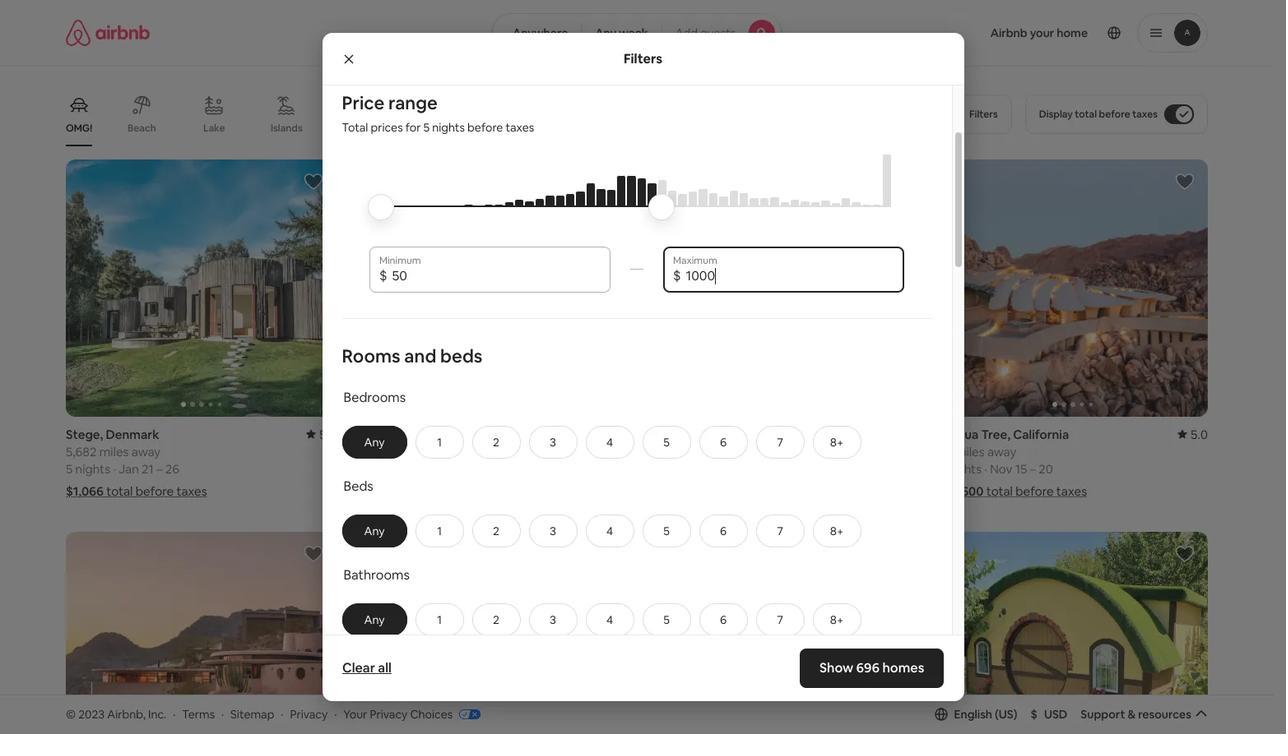 Task type: vqa. For each thing, say whether or not it's contained in the screenshot.
the Feb
yes



Task type: describe. For each thing, give the bounding box(es) containing it.
$1,178 button
[[356, 484, 494, 499]]

clear all
[[342, 660, 391, 677]]

· inside stege, denmark 5,682 miles away 5 nights · jan 21 – 26 $1,066 total before taxes
[[113, 461, 116, 477]]

show map button
[[582, 623, 691, 662]]

usd
[[1044, 708, 1068, 722]]

4,948
[[647, 444, 678, 460]]

bedrooms
[[344, 389, 406, 406]]

before inside joshua tree, california 111 miles away 5 nights · nov 15 – 20 $32,500 total before taxes
[[1016, 484, 1054, 499]]

$ usd
[[1031, 708, 1068, 722]]

ponta delgada, portugal 4,948 miles away 5 nights
[[647, 427, 787, 477]]

taxes inside button
[[1133, 108, 1158, 121]]

privacy link
[[290, 707, 328, 722]]

5.0 out of 5 average rating image for joshua tree, california 111 miles away 5 nights · nov 15 – 20 $32,500 total before taxes
[[1177, 427, 1208, 442]]

4 button for bedrooms
[[586, 426, 634, 459]]

clear all button
[[334, 653, 399, 686]]

5 inside stege, denmark 5,682 miles away 5 nights · jan 21 – 26 $1,066 total before taxes
[[66, 461, 73, 477]]

remove from wishlist: roswell, new mexico image
[[594, 544, 614, 564]]

any element for beds
[[359, 524, 390, 539]]

total
[[342, 120, 368, 135]]

miles inside joshua tree, california 111 miles away 5 nights · nov 15 – 20 $32,500 total before taxes
[[955, 444, 985, 460]]

taxes inside joshua tree, california 111 miles away 5 nights · nov 15 – 20 $32,500 total before taxes
[[1057, 484, 1087, 499]]

add to wishlist: cedar city, utah image
[[1175, 544, 1195, 564]]

111
[[937, 444, 953, 460]]

5,079
[[356, 444, 387, 460]]

6 button for beds
[[699, 515, 748, 548]]

portugal
[[738, 427, 787, 442]]

california
[[1013, 427, 1069, 442]]

feb
[[409, 461, 430, 477]]

terms · sitemap · privacy ·
[[182, 707, 337, 722]]

© 2023 airbnb, inc. ·
[[66, 707, 176, 722]]

and
[[404, 345, 436, 368]]

map
[[631, 635, 655, 650]]

a-frames
[[337, 122, 381, 135]]

away inside drimnin, uk 5,079 miles away feb 23 – 28 $1,178
[[421, 444, 451, 460]]

range
[[388, 91, 438, 114]]

· right terms link
[[221, 707, 224, 722]]

4 button for bathrooms
[[586, 604, 634, 637]]

add to wishlist: stege, denmark image
[[304, 172, 323, 192]]

8+ for beds
[[830, 524, 844, 539]]

8+ element for bathrooms
[[830, 613, 844, 628]]

total inside button
[[1075, 108, 1097, 121]]

stege,
[[66, 427, 103, 442]]

choices
[[410, 707, 453, 722]]

miles inside drimnin, uk 5,079 miles away feb 23 – 28 $1,178
[[389, 444, 419, 460]]

(us)
[[995, 708, 1018, 722]]

joshua
[[937, 427, 979, 442]]

4 for beds
[[607, 524, 613, 539]]

away inside ponta delgada, portugal 4,948 miles away 5 nights
[[713, 444, 742, 460]]

0 horizontal spatial $
[[379, 267, 387, 285]]

delgada,
[[683, 427, 735, 442]]

a-
[[337, 122, 348, 135]]

show for show 696 homes
[[820, 660, 854, 677]]

english (us) button
[[935, 708, 1018, 722]]

away inside stege, denmark 5,682 miles away 5 nights · jan 21 – 26 $1,066 total before taxes
[[131, 444, 161, 460]]

any element for bedrooms
[[359, 435, 390, 450]]

display total before taxes button
[[1025, 95, 1208, 134]]

5,682
[[66, 444, 97, 460]]

2 for bedrooms
[[493, 435, 500, 450]]

your privacy choices link
[[343, 707, 481, 723]]

3 button for bedrooms
[[529, 426, 577, 459]]

3 – from the left
[[740, 461, 747, 477]]

2 privacy from the left
[[370, 707, 408, 722]]

resources
[[1138, 708, 1192, 722]]

8+ button for beds
[[813, 515, 861, 548]]

total inside stege, denmark 5,682 miles away 5 nights · jan 21 – 26 $1,066 total before taxes
[[106, 484, 133, 499]]

sitemap
[[231, 707, 274, 722]]

23
[[433, 461, 447, 477]]

ponta
[[647, 427, 681, 442]]

show 696 homes
[[820, 660, 925, 677]]

beach
[[127, 122, 156, 135]]

6 button for bedrooms
[[699, 426, 748, 459]]

price
[[342, 91, 385, 114]]

terms link
[[182, 707, 215, 722]]

support & resources button
[[1081, 708, 1208, 722]]

12
[[726, 461, 738, 477]]

joshua tree, california 111 miles away 5 nights · nov 15 – 20 $32,500 total before taxes
[[937, 427, 1087, 499]]

guests
[[700, 26, 736, 40]]

any element for bathrooms
[[359, 613, 390, 628]]

english
[[954, 708, 993, 722]]

696
[[857, 660, 880, 677]]

before inside stege, denmark 5,682 miles away 5 nights · jan 21 – 26 $1,066 total before taxes
[[136, 484, 174, 499]]

4.94
[[602, 427, 627, 442]]

2 for bathrooms
[[493, 613, 500, 628]]

5 inside price range total prices for 5 nights before taxes
[[423, 120, 430, 135]]

3 for bedrooms
[[550, 435, 556, 450]]

20
[[1039, 461, 1053, 477]]

6 button for bathrooms
[[699, 604, 748, 637]]

add guests
[[675, 26, 736, 40]]

&
[[1128, 708, 1136, 722]]

5 inside ponta delgada, portugal 4,948 miles away 5 nights
[[647, 461, 654, 477]]

total inside joshua tree, california 111 miles away 5 nights · nov 15 – 20 $32,500 total before taxes
[[986, 484, 1013, 499]]

for
[[405, 120, 421, 135]]

· left privacy link
[[281, 707, 284, 722]]

none search field containing anywhere
[[492, 13, 782, 53]]

4.94 out of 5 average rating image
[[589, 427, 627, 442]]

any for beds
[[364, 524, 385, 539]]

omg!
[[66, 122, 92, 135]]

4 button for beds
[[586, 515, 634, 548]]

your privacy choices
[[343, 707, 453, 722]]

all
[[378, 660, 391, 677]]

1 for beds
[[437, 524, 442, 539]]

add to wishlist: phoenix, arizona image
[[304, 544, 323, 564]]

8+ button for bedrooms
[[813, 426, 861, 459]]

cabins
[[416, 122, 447, 135]]

drimnin,
[[356, 427, 405, 442]]

nights inside stege, denmark 5,682 miles away 5 nights · jan 21 – 26 $1,066 total before taxes
[[75, 461, 110, 477]]

show map
[[599, 635, 655, 650]]

8+ element for bedrooms
[[830, 435, 844, 450]]

6 for beds
[[720, 524, 727, 539]]

terms
[[182, 707, 215, 722]]

1 button for bathrooms
[[415, 604, 464, 637]]

your
[[343, 707, 367, 722]]

inc.
[[148, 707, 167, 722]]

17
[[749, 461, 761, 477]]

6 for bathrooms
[[720, 613, 727, 628]]

5.0 out of 5 average rating image for stege, denmark 5,682 miles away 5 nights · jan 21 – 26 $1,066 total before taxes
[[306, 427, 337, 442]]

display total before taxes
[[1039, 108, 1158, 121]]

5.0 for stege, denmark 5,682 miles away 5 nights · jan 21 – 26 $1,066 total before taxes
[[319, 427, 337, 442]]

7 for bedrooms
[[777, 435, 783, 450]]

away inside joshua tree, california 111 miles away 5 nights · nov 15 – 20 $32,500 total before taxes
[[987, 444, 1017, 460]]

©
[[66, 707, 76, 722]]

show 696 homes link
[[800, 649, 944, 689]]

airbnb,
[[107, 707, 146, 722]]

frames
[[348, 122, 381, 135]]

– inside joshua tree, california 111 miles away 5 nights · nov 15 – 20 $32,500 total before taxes
[[1030, 461, 1036, 477]]

· inside joshua tree, california 111 miles away 5 nights · nov 15 – 20 $32,500 total before taxes
[[985, 461, 987, 477]]

1 button for beds
[[415, 515, 464, 548]]

add guests button
[[661, 13, 782, 53]]

7 for beds
[[777, 524, 783, 539]]

miles inside stege, denmark 5,682 miles away 5 nights · jan 21 – 26 $1,066 total before taxes
[[99, 444, 129, 460]]

· right the inc.
[[173, 707, 176, 722]]

1 button for bedrooms
[[415, 426, 464, 459]]



Task type: locate. For each thing, give the bounding box(es) containing it.
2 vertical spatial 5 button
[[642, 604, 691, 637]]

english (us)
[[954, 708, 1018, 722]]

8+ button for bathrooms
[[813, 604, 861, 637]]

2 horizontal spatial total
[[1075, 108, 1097, 121]]

1 1 from the top
[[437, 435, 442, 450]]

2 7 button from the top
[[756, 515, 804, 548]]

8+ element for beds
[[830, 524, 844, 539]]

8+ for bathrooms
[[830, 613, 844, 628]]

5 inside joshua tree, california 111 miles away 5 nights · nov 15 – 20 $32,500 total before taxes
[[937, 461, 944, 477]]

2 vertical spatial 4 button
[[586, 604, 634, 637]]

54% of stays are available in the price range you selected. image
[[383, 155, 891, 253]]

1 horizontal spatial privacy
[[370, 707, 408, 722]]

3 1 from the top
[[437, 613, 442, 628]]

miles
[[99, 444, 129, 460], [389, 444, 419, 460], [681, 444, 710, 460], [955, 444, 985, 460]]

miles down the delgada,
[[681, 444, 710, 460]]

1 6 from the top
[[720, 435, 727, 450]]

2 vertical spatial any button
[[342, 604, 407, 637]]

6 for bedrooms
[[720, 435, 727, 450]]

1 1 button from the top
[[415, 426, 464, 459]]

2 vertical spatial 1 button
[[415, 604, 464, 637]]

2 7 from the top
[[777, 524, 783, 539]]

taxes inside stege, denmark 5,682 miles away 5 nights · jan 21 – 26 $1,066 total before taxes
[[176, 484, 207, 499]]

0 horizontal spatial 5.0
[[319, 427, 337, 442]]

may
[[700, 461, 723, 477]]

2 vertical spatial 8+ button
[[813, 604, 861, 637]]

3 2 button from the top
[[472, 604, 521, 637]]

5 button for bathrooms
[[642, 604, 691, 637]]

0 vertical spatial 2
[[493, 435, 500, 450]]

0 vertical spatial 1
[[437, 435, 442, 450]]

any element down bathrooms
[[359, 613, 390, 628]]

3 button left show map
[[529, 604, 577, 637]]

nights right for
[[432, 120, 465, 135]]

before down the 21
[[136, 484, 174, 499]]

1 vertical spatial 3
[[550, 524, 556, 539]]

2 vertical spatial 6 button
[[699, 604, 748, 637]]

0 horizontal spatial total
[[106, 484, 133, 499]]

miles down uk
[[389, 444, 419, 460]]

–
[[156, 461, 163, 477], [449, 461, 456, 477], [740, 461, 747, 477], [1030, 461, 1036, 477]]

add
[[675, 26, 698, 40]]

display
[[1039, 108, 1073, 121]]

1 vertical spatial 2 button
[[472, 515, 521, 548]]

3 8+ element from the top
[[830, 613, 844, 628]]

3 away from the left
[[713, 444, 742, 460]]

– right 23
[[449, 461, 456, 477]]

nights down 5,682
[[75, 461, 110, 477]]

before left views
[[467, 120, 503, 135]]

any for bathrooms
[[364, 613, 385, 628]]

2 6 button from the top
[[699, 515, 748, 548]]

taxes inside price range total prices for 5 nights before taxes
[[506, 120, 534, 135]]

3 any element from the top
[[359, 613, 390, 628]]

·
[[113, 461, 116, 477], [985, 461, 987, 477], [173, 707, 176, 722], [221, 707, 224, 722], [281, 707, 284, 722], [334, 707, 337, 722]]

3
[[550, 435, 556, 450], [550, 524, 556, 539], [550, 613, 556, 628]]

1 2 button from the top
[[472, 426, 521, 459]]

0 vertical spatial any element
[[359, 435, 390, 450]]

show left 'map'
[[599, 635, 629, 650]]

3 6 button from the top
[[699, 604, 748, 637]]

away up nov at the bottom right of page
[[987, 444, 1017, 460]]

nov
[[990, 461, 1013, 477]]

0 vertical spatial 1 button
[[415, 426, 464, 459]]

taxes
[[1133, 108, 1158, 121], [506, 120, 534, 135], [176, 484, 207, 499], [1057, 484, 1087, 499]]

0 vertical spatial 8+ button
[[813, 426, 861, 459]]

rooms
[[342, 345, 400, 368]]

nights up $32,500
[[947, 461, 982, 477]]

2 button for beds
[[472, 515, 521, 548]]

any left week
[[595, 26, 617, 40]]

2 $ text field from the left
[[686, 268, 895, 285]]

any button down bathrooms
[[342, 604, 407, 637]]

0 vertical spatial 2 button
[[472, 426, 521, 459]]

any
[[595, 26, 617, 40], [364, 435, 385, 450], [364, 524, 385, 539], [364, 613, 385, 628]]

total right display
[[1075, 108, 1097, 121]]

0 vertical spatial 4 button
[[586, 426, 634, 459]]

show inside "filters" "dialog"
[[820, 660, 854, 677]]

3 button left 4.94 out of 5 average rating icon
[[529, 426, 577, 459]]

None search field
[[492, 13, 782, 53]]

1 vertical spatial 8+ element
[[830, 524, 844, 539]]

3 button for bathrooms
[[529, 604, 577, 637]]

any down bathrooms
[[364, 613, 385, 628]]

2 away from the left
[[421, 444, 451, 460]]

3 4 button from the top
[[586, 604, 634, 637]]

beds
[[344, 478, 373, 495]]

1 vertical spatial 7
[[777, 524, 783, 539]]

8+
[[830, 435, 844, 450], [830, 524, 844, 539], [830, 613, 844, 628]]

before right display
[[1099, 108, 1130, 121]]

3 1 button from the top
[[415, 604, 464, 637]]

2 vertical spatial 6
[[720, 613, 727, 628]]

2 vertical spatial 2 button
[[472, 604, 521, 637]]

3 for bathrooms
[[550, 613, 556, 628]]

1 8+ button from the top
[[813, 426, 861, 459]]

group
[[66, 82, 926, 146], [66, 160, 337, 417], [356, 160, 627, 417], [647, 160, 918, 417], [937, 160, 1208, 417], [66, 532, 337, 735], [356, 532, 627, 735], [647, 532, 918, 735], [937, 532, 1208, 735]]

2 5.0 from the left
[[1191, 427, 1208, 442]]

any button
[[342, 426, 407, 459], [342, 515, 407, 548], [342, 604, 407, 637]]

3 button for beds
[[529, 515, 577, 548]]

1 5 button from the top
[[642, 426, 691, 459]]

1 vertical spatial show
[[820, 660, 854, 677]]

· left 'your'
[[334, 707, 337, 722]]

1 vertical spatial 1
[[437, 524, 442, 539]]

– right 15
[[1030, 461, 1036, 477]]

1 vertical spatial 3 button
[[529, 515, 577, 548]]

8+ button
[[813, 426, 861, 459], [813, 515, 861, 548], [813, 604, 861, 637]]

miles inside ponta delgada, portugal 4,948 miles away 5 nights
[[681, 444, 710, 460]]

any button for beds
[[342, 515, 407, 548]]

add to wishlist: joshua tree, california image
[[1175, 172, 1195, 192]]

nights inside price range total prices for 5 nights before taxes
[[432, 120, 465, 135]]

– right the 21
[[156, 461, 163, 477]]

0 vertical spatial show
[[599, 635, 629, 650]]

1 3 from the top
[[550, 435, 556, 450]]

$1,178
[[356, 484, 391, 499]]

1 vertical spatial any element
[[359, 524, 390, 539]]

7 for bathrooms
[[777, 613, 783, 628]]

0 vertical spatial 4
[[607, 435, 613, 450]]

7 button
[[756, 426, 804, 459], [756, 515, 804, 548], [756, 604, 804, 637]]

4 miles from the left
[[955, 444, 985, 460]]

2 button for bathrooms
[[472, 604, 521, 637]]

0 vertical spatial 7 button
[[756, 426, 804, 459]]

lake
[[203, 122, 225, 135]]

4 away from the left
[[987, 444, 1017, 460]]

any element left uk
[[359, 435, 390, 450]]

2 – from the left
[[449, 461, 456, 477]]

4 for bathrooms
[[607, 613, 613, 628]]

4 for bedrooms
[[607, 435, 613, 450]]

prices
[[371, 120, 403, 135]]

1 for bathrooms
[[437, 613, 442, 628]]

15
[[1015, 461, 1027, 477]]

support
[[1081, 708, 1125, 722]]

0 vertical spatial 3 button
[[529, 426, 577, 459]]

1 7 button from the top
[[756, 426, 804, 459]]

0 vertical spatial 6 button
[[699, 426, 748, 459]]

before down the 20
[[1016, 484, 1054, 499]]

0 vertical spatial any button
[[342, 426, 407, 459]]

2 2 from the top
[[493, 524, 500, 539]]

show inside button
[[599, 635, 629, 650]]

1 away from the left
[[131, 444, 161, 460]]

– inside stege, denmark 5,682 miles away 5 nights · jan 21 – 26 $1,066 total before taxes
[[156, 461, 163, 477]]

anywhere button
[[492, 13, 582, 53]]

1 $ text field from the left
[[392, 268, 601, 285]]

2 vertical spatial 7
[[777, 613, 783, 628]]

3 4 from the top
[[607, 613, 613, 628]]

1 8+ from the top
[[830, 435, 844, 450]]

2 vertical spatial 1
[[437, 613, 442, 628]]

6 button
[[699, 426, 748, 459], [699, 515, 748, 548], [699, 604, 748, 637]]

miles down joshua
[[955, 444, 985, 460]]

jan
[[119, 461, 139, 477]]

2 4 button from the top
[[586, 515, 634, 548]]

2 vertical spatial 8+
[[830, 613, 844, 628]]

1 vertical spatial 1 button
[[415, 515, 464, 548]]

1 vertical spatial 6 button
[[699, 515, 748, 548]]

· left nov at the bottom right of page
[[985, 461, 987, 477]]

away up the 21
[[131, 444, 161, 460]]

1 horizontal spatial show
[[820, 660, 854, 677]]

amazing views
[[481, 122, 550, 135]]

$
[[379, 267, 387, 285], [673, 267, 681, 285], [1031, 708, 1038, 722]]

1 for bedrooms
[[437, 435, 442, 450]]

privacy left 'your'
[[290, 707, 328, 722]]

any left uk
[[364, 435, 385, 450]]

2 any button from the top
[[342, 515, 407, 548]]

5 button for bedrooms
[[642, 426, 691, 459]]

1 4 from the top
[[607, 435, 613, 450]]

miles up jan
[[99, 444, 129, 460]]

3 2 from the top
[[493, 613, 500, 628]]

profile element
[[802, 0, 1208, 66]]

1 3 button from the top
[[529, 426, 577, 459]]

1 vertical spatial 8+ button
[[813, 515, 861, 548]]

1 horizontal spatial total
[[986, 484, 1013, 499]]

4 up show map
[[607, 613, 613, 628]]

5.0 for joshua tree, california 111 miles away 5 nights · nov 15 – 20 $32,500 total before taxes
[[1191, 427, 1208, 442]]

2 vertical spatial 2
[[493, 613, 500, 628]]

1 4 button from the top
[[586, 426, 634, 459]]

1 6 button from the top
[[699, 426, 748, 459]]

3 button left remove from wishlist: roswell, new mexico icon
[[529, 515, 577, 548]]

1 7 from the top
[[777, 435, 783, 450]]

– left the 17
[[740, 461, 747, 477]]

0 horizontal spatial privacy
[[290, 707, 328, 722]]

any week
[[595, 26, 648, 40]]

2 vertical spatial 8+ element
[[830, 613, 844, 628]]

any element
[[359, 435, 390, 450], [359, 524, 390, 539], [359, 613, 390, 628]]

2 1 button from the top
[[415, 515, 464, 548]]

2 5.0 out of 5 average rating image from the left
[[1177, 427, 1208, 442]]

anywhere
[[513, 26, 568, 40]]

1 vertical spatial 6
[[720, 524, 727, 539]]

add to wishlist: ponta delgada, portugal image
[[885, 172, 904, 192]]

may 12 – 17
[[700, 461, 761, 477]]

filters dialog
[[322, 33, 964, 702]]

show
[[599, 635, 629, 650], [820, 660, 854, 677]]

21
[[142, 461, 154, 477]]

2
[[493, 435, 500, 450], [493, 524, 500, 539], [493, 613, 500, 628]]

privacy right 'your'
[[370, 707, 408, 722]]

0 vertical spatial 5 button
[[642, 426, 691, 459]]

1 vertical spatial 2
[[493, 524, 500, 539]]

1 vertical spatial 7 button
[[756, 515, 804, 548]]

group containing amazing views
[[66, 82, 926, 146]]

1 horizontal spatial 5.0
[[1191, 427, 1208, 442]]

8+ for bedrooms
[[830, 435, 844, 450]]

2 8+ element from the top
[[830, 524, 844, 539]]

26
[[165, 461, 179, 477]]

any button down $1,178
[[342, 515, 407, 548]]

show for show map
[[599, 635, 629, 650]]

tree,
[[981, 427, 1011, 442]]

2 1 from the top
[[437, 524, 442, 539]]

1 8+ element from the top
[[830, 435, 844, 450]]

views
[[524, 122, 550, 135]]

3 any button from the top
[[342, 604, 407, 637]]

2 8+ from the top
[[830, 524, 844, 539]]

1 any element from the top
[[359, 435, 390, 450]]

2 vertical spatial 3 button
[[529, 604, 577, 637]]

1 any button from the top
[[342, 426, 407, 459]]

28
[[458, 461, 473, 477]]

before
[[1099, 108, 1130, 121], [467, 120, 503, 135], [136, 484, 174, 499], [1016, 484, 1054, 499]]

2 horizontal spatial $
[[1031, 708, 1038, 722]]

add to wishlist: drimnin, uk image
[[594, 172, 614, 192]]

total down nov at the bottom right of page
[[986, 484, 1013, 499]]

sitemap link
[[231, 707, 274, 722]]

2 button for bedrooms
[[472, 426, 521, 459]]

0 horizontal spatial show
[[599, 635, 629, 650]]

denmark
[[106, 427, 159, 442]]

3 7 button from the top
[[756, 604, 804, 637]]

– inside drimnin, uk 5,079 miles away feb 23 – 28 $1,178
[[449, 461, 456, 477]]

2 for beds
[[493, 524, 500, 539]]

stege, denmark 5,682 miles away 5 nights · jan 21 – 26 $1,066 total before taxes
[[66, 427, 207, 499]]

beds
[[440, 345, 483, 368]]

away up 23
[[421, 444, 451, 460]]

3 8+ button from the top
[[813, 604, 861, 637]]

price range total prices for 5 nights before taxes
[[342, 91, 534, 135]]

7 button for bathrooms
[[756, 604, 804, 637]]

1 vertical spatial any button
[[342, 515, 407, 548]]

4
[[607, 435, 613, 450], [607, 524, 613, 539], [607, 613, 613, 628]]

3 7 from the top
[[777, 613, 783, 628]]

away
[[131, 444, 161, 460], [421, 444, 451, 460], [713, 444, 742, 460], [987, 444, 1017, 460]]

nights
[[432, 120, 465, 135], [75, 461, 110, 477], [656, 461, 691, 477], [947, 461, 982, 477]]

$1,066
[[66, 484, 104, 499]]

0 horizontal spatial 5.0 out of 5 average rating image
[[306, 427, 337, 442]]

1 vertical spatial 4
[[607, 524, 613, 539]]

1 horizontal spatial $ text field
[[686, 268, 895, 285]]

amazing
[[481, 122, 522, 135]]

1 2 from the top
[[493, 435, 500, 450]]

2 any element from the top
[[359, 524, 390, 539]]

2 vertical spatial 3
[[550, 613, 556, 628]]

$ text field
[[392, 268, 601, 285], [686, 268, 895, 285]]

islands
[[271, 122, 303, 135]]

1 horizontal spatial $
[[673, 267, 681, 285]]

0 vertical spatial 3
[[550, 435, 556, 450]]

1 5.0 out of 5 average rating image from the left
[[306, 427, 337, 442]]

1
[[437, 435, 442, 450], [437, 524, 442, 539], [437, 613, 442, 628]]

filters
[[624, 50, 663, 67]]

2 vertical spatial 7 button
[[756, 604, 804, 637]]

0 vertical spatial 8+
[[830, 435, 844, 450]]

3 3 button from the top
[[529, 604, 577, 637]]

3 3 from the top
[[550, 613, 556, 628]]

drimnin, uk 5,079 miles away feb 23 – 28 $1,178
[[356, 427, 473, 499]]

5.0 out of 5 average rating image
[[306, 427, 337, 442], [1177, 427, 1208, 442]]

2 miles from the left
[[389, 444, 419, 460]]

6
[[720, 435, 727, 450], [720, 524, 727, 539], [720, 613, 727, 628]]

2 2 button from the top
[[472, 515, 521, 548]]

total down jan
[[106, 484, 133, 499]]

2023
[[78, 707, 105, 722]]

7 button for beds
[[756, 515, 804, 548]]

1 privacy from the left
[[290, 707, 328, 722]]

2 3 button from the top
[[529, 515, 577, 548]]

0 horizontal spatial $ text field
[[392, 268, 601, 285]]

4 left 4,948
[[607, 435, 613, 450]]

3 miles from the left
[[681, 444, 710, 460]]

1 vertical spatial 8+
[[830, 524, 844, 539]]

any for bedrooms
[[364, 435, 385, 450]]

any element down $1,178
[[359, 524, 390, 539]]

5
[[423, 120, 430, 135], [663, 435, 670, 450], [66, 461, 73, 477], [647, 461, 654, 477], [937, 461, 944, 477], [663, 524, 670, 539], [663, 613, 670, 628]]

1 horizontal spatial 5.0 out of 5 average rating image
[[1177, 427, 1208, 442]]

0 vertical spatial 7
[[777, 435, 783, 450]]

1 miles from the left
[[99, 444, 129, 460]]

3 5 button from the top
[[642, 604, 691, 637]]

· left jan
[[113, 461, 116, 477]]

2 vertical spatial any element
[[359, 613, 390, 628]]

1 vertical spatial 4 button
[[586, 515, 634, 548]]

3 6 from the top
[[720, 613, 727, 628]]

2 5 button from the top
[[642, 515, 691, 548]]

3 for beds
[[550, 524, 556, 539]]

clear
[[342, 660, 375, 677]]

1 – from the left
[[156, 461, 163, 477]]

nights inside joshua tree, california 111 miles away 5 nights · nov 15 – 20 $32,500 total before taxes
[[947, 461, 982, 477]]

0 vertical spatial 8+ element
[[830, 435, 844, 450]]

5 button for beds
[[642, 515, 691, 548]]

2 vertical spatial 4
[[607, 613, 613, 628]]

total
[[1075, 108, 1097, 121], [106, 484, 133, 499], [986, 484, 1013, 499]]

any button for bedrooms
[[342, 426, 407, 459]]

2 8+ button from the top
[[813, 515, 861, 548]]

any inside button
[[595, 26, 617, 40]]

4 – from the left
[[1030, 461, 1036, 477]]

any button left uk
[[342, 426, 407, 459]]

any down $1,178
[[364, 524, 385, 539]]

8+ element
[[830, 435, 844, 450], [830, 524, 844, 539], [830, 613, 844, 628]]

nights inside ponta delgada, portugal 4,948 miles away 5 nights
[[656, 461, 691, 477]]

$32,500
[[937, 484, 984, 499]]

0 vertical spatial 6
[[720, 435, 727, 450]]

nights down 4,948
[[656, 461, 691, 477]]

before inside button
[[1099, 108, 1130, 121]]

uk
[[408, 427, 425, 442]]

show left 696
[[820, 660, 854, 677]]

4 up remove from wishlist: roswell, new mexico icon
[[607, 524, 613, 539]]

2 button
[[472, 426, 521, 459], [472, 515, 521, 548], [472, 604, 521, 637]]

1 vertical spatial 5 button
[[642, 515, 691, 548]]

2 4 from the top
[[607, 524, 613, 539]]

before inside price range total prices for 5 nights before taxes
[[467, 120, 503, 135]]

1 5.0 from the left
[[319, 427, 337, 442]]

bathrooms
[[344, 567, 410, 584]]

support & resources
[[1081, 708, 1192, 722]]

7 button for bedrooms
[[756, 426, 804, 459]]

3 8+ from the top
[[830, 613, 844, 628]]

2 6 from the top
[[720, 524, 727, 539]]

any button for bathrooms
[[342, 604, 407, 637]]

away up may 12 – 17
[[713, 444, 742, 460]]

2 3 from the top
[[550, 524, 556, 539]]



